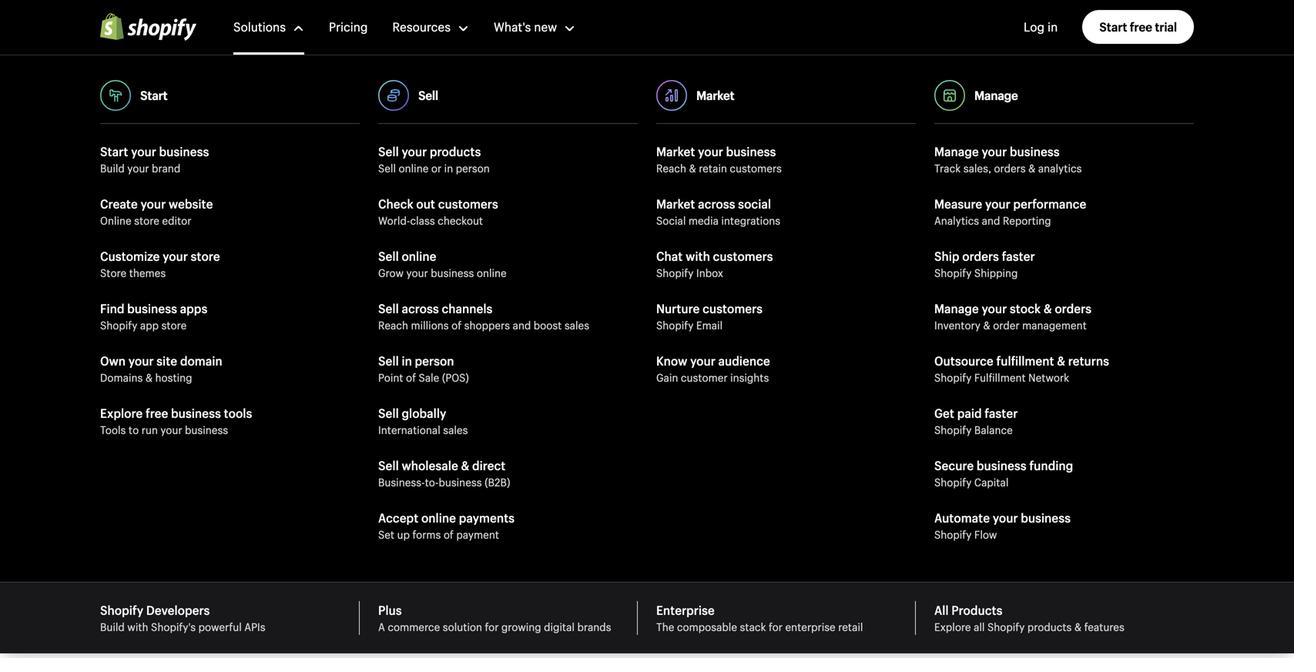 Task type: locate. For each thing, give the bounding box(es) containing it.
1 vertical spatial explore
[[935, 621, 971, 635]]

what's
[[494, 18, 531, 35]]

run
[[142, 423, 158, 438]]

market inside market your business reach & retain customers
[[657, 143, 695, 160]]

your inside manage your stock & orders inventory & order management
[[982, 301, 1007, 317]]

get
[[338, 521, 355, 535]]

1 vertical spatial sales
[[443, 423, 468, 438]]

check
[[378, 196, 414, 212]]

1 horizontal spatial person
[[456, 161, 490, 176]]

1 horizontal spatial with
[[686, 248, 710, 265]]

log
[[1024, 18, 1045, 35]]

the left world's
[[100, 360, 124, 382]]

0 horizontal spatial with
[[127, 621, 148, 635]]

your inside automate your business shopify flow
[[993, 510, 1018, 527]]

customers inside market your business reach & retain customers
[[730, 161, 782, 176]]

manage up manage your business track sales, orders & analytics
[[975, 87, 1018, 104]]

new
[[534, 18, 557, 35]]

customers up the email
[[703, 301, 763, 317]]

customers down integrations
[[713, 248, 773, 265]]

market for market across social social media integrations
[[657, 196, 695, 212]]

free for trial
[[1130, 18, 1153, 35]]

1 vertical spatial orders
[[963, 248, 999, 265]]

solution
[[443, 621, 482, 635]]

0 vertical spatial sales
[[565, 319, 590, 333]]

your for customize your store
[[163, 248, 188, 265]]

1 horizontal spatial free
[[1130, 18, 1153, 35]]

your up the order
[[982, 301, 1007, 317]]

get
[[935, 405, 955, 422]]

your inside manage your business track sales, orders & analytics
[[982, 143, 1007, 160]]

2 vertical spatial store
[[161, 319, 187, 333]]

1 horizontal spatial sales
[[565, 319, 590, 333]]

for down then
[[314, 536, 329, 550]]

your inside know your audience gain customer insights
[[691, 353, 716, 370]]

$1/mo.
[[332, 536, 366, 550]]

1 vertical spatial across
[[402, 301, 439, 317]]

management
[[1023, 319, 1087, 333]]

your inside customize your store store themes
[[163, 248, 188, 265]]

your inside the sell online grow your business online
[[407, 266, 428, 281]]

social
[[738, 196, 771, 212]]

sell inside the sell online grow your business online
[[378, 248, 399, 265]]

your inside own your site domain domains & hosting
[[129, 353, 154, 370]]

store
[[100, 266, 127, 281]]

across up millions
[[402, 301, 439, 317]]

manage inside manage your business track sales, orders & analytics
[[935, 143, 979, 160]]

across up "media"
[[698, 196, 736, 212]]

explore down all at the bottom
[[935, 621, 971, 635]]

& left "analytics" at top right
[[1029, 161, 1036, 176]]

start up the start your business build your brand
[[140, 87, 168, 104]]

& left the retain
[[689, 161, 696, 176]]

and inside sell across channels reach millions of shoppers and boost sales
[[513, 319, 531, 333]]

3
[[264, 536, 270, 550]]

shopify down secure
[[935, 476, 972, 490]]

your for own your site domain
[[129, 353, 154, 370]]

0 vertical spatial manage
[[975, 87, 1018, 104]]

1 vertical spatial person
[[415, 353, 454, 370]]

1 vertical spatial products
[[1028, 621, 1072, 635]]

making commerce better for everyone
[[100, 200, 469, 306]]

0 horizontal spatial and
[[303, 360, 331, 382]]

your inside create your website online store editor
[[141, 196, 166, 212]]

with
[[686, 248, 710, 265], [127, 621, 148, 635]]

for right solution
[[485, 621, 499, 635]]

store inside "find business apps shopify app store"
[[161, 319, 187, 333]]

world-
[[378, 214, 410, 228]]

sales inside sell globally international sales
[[443, 423, 468, 438]]

free up run
[[146, 405, 168, 422]]

biggest
[[184, 360, 240, 382]]

2 horizontal spatial and
[[982, 214, 1001, 228]]

shopify inside shopify developers build with shopify's powerful apis
[[100, 603, 143, 619]]

2 vertical spatial and
[[303, 360, 331, 382]]

of down channels at the top left of the page
[[452, 319, 462, 333]]

orders up the management
[[1055, 301, 1092, 317]]

business inside secure business funding shopify capital
[[977, 458, 1027, 474]]

& left direct
[[461, 458, 470, 474]]

your right grow
[[407, 266, 428, 281]]

business down funding
[[1021, 510, 1071, 527]]

brands,
[[244, 360, 299, 382]]

2 vertical spatial manage
[[935, 301, 979, 317]]

products up or
[[430, 143, 481, 160]]

1 horizontal spatial across
[[698, 196, 736, 212]]

& inside own your site domain domains & hosting
[[146, 371, 153, 385]]

2 vertical spatial orders
[[1055, 301, 1092, 317]]

store down editor
[[191, 248, 220, 265]]

explore inside all products explore all shopify products & features
[[935, 621, 971, 635]]

0 vertical spatial orders
[[994, 161, 1026, 176]]

of down millions
[[410, 335, 425, 357]]

build left shopify's
[[100, 621, 125, 635]]

with left shopify's
[[127, 621, 148, 635]]

0 horizontal spatial explore
[[100, 405, 143, 422]]

millions
[[411, 319, 449, 333]]

or
[[431, 161, 442, 176]]

your for know your audience
[[691, 353, 716, 370]]

products left features
[[1028, 621, 1072, 635]]

business down tools
[[185, 423, 228, 438]]

0 vertical spatial products
[[430, 143, 481, 160]]

commerce
[[248, 200, 459, 257]]

store inside customize your store store themes
[[191, 248, 220, 265]]

0 vertical spatial across
[[698, 196, 736, 212]]

0 vertical spatial with
[[686, 248, 710, 265]]

returns
[[1069, 353, 1110, 370]]

automate your business shopify flow
[[935, 510, 1071, 543]]

1 vertical spatial store
[[191, 248, 220, 265]]

up
[[397, 528, 410, 543]]

across inside sell across channels reach millions of shoppers and boost sales
[[402, 301, 439, 317]]

1 horizontal spatial explore
[[935, 621, 971, 635]]

shopify down nurture
[[657, 319, 694, 333]]

shopify down outsource
[[935, 371, 972, 385]]

reach left the retain
[[657, 161, 687, 176]]

business inside automate your business shopify flow
[[1021, 510, 1071, 527]]

customers up checkout
[[438, 196, 498, 212]]

in right or
[[444, 161, 453, 176]]

customers inside nurture customers shopify email
[[703, 301, 763, 317]]

products inside all products explore all shopify products & features
[[1028, 621, 1072, 635]]

store up is
[[161, 319, 187, 333]]

and inside measure your performance analytics and reporting
[[982, 214, 1001, 228]]

start for start your business build your brand
[[100, 143, 128, 160]]

business inside manage your business track sales, orders & analytics
[[1010, 143, 1060, 160]]

business inside the sell online grow your business online
[[431, 266, 474, 281]]

your up out
[[402, 143, 427, 160]]

2 horizontal spatial store
[[191, 248, 220, 265]]

media
[[689, 214, 719, 228]]

online up forms
[[422, 510, 456, 527]]

sell inside sell across channels reach millions of shoppers and boost sales
[[378, 301, 399, 317]]

in inside sell your products sell online or in person
[[444, 161, 453, 176]]

sell for sell in person point of sale (pos)
[[378, 353, 399, 370]]

person up sale
[[415, 353, 454, 370]]

1 vertical spatial reach
[[378, 319, 408, 333]]

0 vertical spatial store
[[134, 214, 159, 228]]

and inside 'shopify is supporting the next generation of entrepreneurs, the world's biggest brands, and everyone in between'
[[303, 360, 331, 382]]

your right run
[[161, 423, 182, 438]]

business
[[159, 143, 209, 160], [726, 143, 776, 160], [1010, 143, 1060, 160], [431, 266, 474, 281], [127, 301, 177, 317], [171, 405, 221, 422], [185, 423, 228, 438], [977, 458, 1027, 474], [439, 476, 482, 490], [1021, 510, 1071, 527]]

person
[[456, 161, 490, 176], [415, 353, 454, 370]]

secure business funding shopify capital
[[935, 458, 1074, 490]]

free inside explore free business tools tools to run your business
[[146, 405, 168, 422]]

for right the stack
[[769, 621, 783, 635]]

and left boost
[[513, 319, 531, 333]]

1 vertical spatial market
[[657, 143, 695, 160]]

sell for sell wholesale & direct business-to-business (b2b)
[[378, 458, 399, 474]]

explore
[[100, 405, 143, 422], [935, 621, 971, 635]]

brands
[[578, 621, 612, 635]]

resources button
[[393, 0, 469, 55]]

0 vertical spatial build
[[100, 161, 125, 176]]

across inside market across social social media integrations
[[698, 196, 736, 212]]

explore up tools
[[100, 405, 143, 422]]

business down hosting
[[171, 405, 221, 422]]

a
[[378, 621, 385, 635]]

start element
[[100, 143, 360, 463]]

supporting
[[176, 335, 257, 357]]

manage inside manage your stock & orders inventory & order management
[[935, 301, 979, 317]]

& inside sell wholesale & direct business-to-business (b2b)
[[461, 458, 470, 474]]

shopify inside ship orders faster shopify shipping
[[935, 266, 972, 281]]

shopify down chat
[[657, 266, 694, 281]]

orders inside manage your stock & orders inventory & order management
[[1055, 301, 1092, 317]]

1 horizontal spatial reach
[[657, 161, 687, 176]]

& inside outsource fulfillment & returns shopify fulfillment network
[[1058, 353, 1066, 370]]

reporting
[[1003, 214, 1052, 228]]

business up capital
[[977, 458, 1027, 474]]

1 vertical spatial free
[[146, 405, 168, 422]]

manage your stock & orders inventory & order management
[[935, 301, 1092, 333]]

1 horizontal spatial products
[[1028, 621, 1072, 635]]

your up themes
[[163, 248, 188, 265]]

set
[[378, 528, 395, 543]]

channels
[[442, 301, 493, 317]]

customize your store store themes
[[100, 248, 220, 281]]

faster up balance
[[985, 405, 1018, 422]]

analytics
[[1039, 161, 1082, 176]]

paid
[[958, 405, 982, 422]]

0 horizontal spatial the
[[100, 360, 124, 382]]

find business apps shopify app store
[[100, 301, 208, 333]]

shopify down find
[[100, 319, 137, 333]]

build inside the start your business build your brand
[[100, 161, 125, 176]]

track
[[935, 161, 961, 176]]

shopify right all
[[988, 621, 1025, 635]]

0 horizontal spatial store
[[134, 214, 159, 228]]

business up "analytics" at top right
[[1010, 143, 1060, 160]]

composable
[[677, 621, 738, 635]]

0 horizontal spatial reach
[[378, 319, 408, 333]]

(b2b)
[[485, 476, 511, 490]]

enterprise the composable stack for enterprise retail
[[657, 603, 863, 635]]

and right analytics
[[982, 214, 1001, 228]]

manage up 'inventory'
[[935, 301, 979, 317]]

sell inside sell globally international sales
[[378, 405, 399, 422]]

faster up shipping
[[1002, 248, 1035, 265]]

manage for manage your business track sales, orders & analytics
[[935, 143, 979, 160]]

& up the network
[[1058, 353, 1066, 370]]

orders right sales,
[[994, 161, 1026, 176]]

your up flow
[[993, 510, 1018, 527]]

reach up generation
[[378, 319, 408, 333]]

1 horizontal spatial store
[[161, 319, 187, 333]]

shipping
[[975, 266, 1018, 281]]

build up create
[[100, 161, 125, 176]]

your up editor
[[141, 196, 166, 212]]

online up channels at the top left of the page
[[477, 266, 507, 281]]

your up customer
[[691, 353, 716, 370]]

your for measure your performance
[[986, 196, 1011, 212]]

0 vertical spatial person
[[456, 161, 490, 176]]

international
[[378, 423, 441, 438]]

online up grow
[[402, 248, 437, 265]]

faster inside ship orders faster shopify shipping
[[1002, 248, 1035, 265]]

1 horizontal spatial and
[[513, 319, 531, 333]]

for inside plus a commerce solution for growing digital brands
[[485, 621, 499, 635]]

sell inside sell wholesale & direct business-to-business (b2b)
[[378, 458, 399, 474]]

1 horizontal spatial the
[[261, 335, 286, 357]]

stack
[[740, 621, 766, 635]]

sell your products sell online or in person
[[378, 143, 490, 176]]

the
[[261, 335, 286, 357], [100, 360, 124, 382]]

of inside 'shopify is supporting the next generation of entrepreneurs, the world's biggest brands, and everyone in between'
[[410, 335, 425, 357]]

reach inside market your business reach & retain customers
[[657, 161, 687, 176]]

shopify down app
[[100, 335, 156, 357]]

your inside market your business reach & retain customers
[[698, 143, 724, 160]]

your inside measure your performance analytics and reporting
[[986, 196, 1011, 212]]

your up reporting in the top right of the page
[[986, 196, 1011, 212]]

editor
[[162, 214, 191, 228]]

& left features
[[1075, 621, 1082, 635]]

performance
[[1014, 196, 1087, 212]]

sell
[[418, 87, 438, 104], [378, 143, 399, 160], [378, 161, 396, 176], [378, 248, 399, 265], [378, 301, 399, 317], [378, 353, 399, 370], [378, 405, 399, 422], [378, 458, 399, 474]]

orders up shipping
[[963, 248, 999, 265]]

customers inside check out customers world-class checkout
[[438, 196, 498, 212]]

for right apps
[[229, 250, 283, 306]]

and down next
[[303, 360, 331, 382]]

0 vertical spatial and
[[982, 214, 1001, 228]]

1 build from the top
[[100, 161, 125, 176]]

the
[[657, 621, 675, 635]]

customers up social
[[730, 161, 782, 176]]

shopify
[[657, 266, 694, 281], [935, 266, 972, 281], [100, 319, 137, 333], [657, 319, 694, 333], [100, 335, 156, 357], [935, 371, 972, 385], [935, 423, 972, 438], [935, 476, 972, 490], [935, 528, 972, 543], [100, 603, 143, 619], [988, 621, 1025, 635]]

your for automate your business
[[993, 510, 1018, 527]]

in right the point
[[407, 360, 420, 382]]

0 horizontal spatial across
[[402, 301, 439, 317]]

direct
[[472, 458, 506, 474]]

0 horizontal spatial person
[[415, 353, 454, 370]]

products
[[952, 603, 1003, 619]]

powerful
[[199, 621, 242, 635]]

plus a commerce solution for growing digital brands
[[378, 603, 612, 635]]

sales down globally
[[443, 423, 468, 438]]

of right forms
[[444, 528, 454, 543]]

market for market your business reach & retain customers
[[657, 143, 695, 160]]

customers inside the chat with customers shopify inbox
[[713, 248, 773, 265]]

months
[[273, 536, 311, 550]]

0 vertical spatial faster
[[1002, 248, 1035, 265]]

between
[[424, 360, 488, 382]]

1 vertical spatial manage
[[935, 143, 979, 160]]

1 vertical spatial faster
[[985, 405, 1018, 422]]

& left hosting
[[146, 371, 153, 385]]

person right or
[[456, 161, 490, 176]]

customize
[[100, 248, 160, 265]]

market inside market across social social media integrations
[[657, 196, 695, 212]]

chat
[[657, 248, 683, 265]]

business up app
[[127, 301, 177, 317]]

0 vertical spatial explore
[[100, 405, 143, 422]]

sales right boost
[[565, 319, 590, 333]]

and
[[982, 214, 1001, 228], [513, 319, 531, 333], [303, 360, 331, 382]]

with up inbox
[[686, 248, 710, 265]]

1 vertical spatial with
[[127, 621, 148, 635]]

market
[[697, 87, 735, 104], [657, 143, 695, 160], [657, 196, 695, 212]]

shopify down automate
[[935, 528, 972, 543]]

stock
[[1010, 301, 1041, 317]]

business up channels at the top left of the page
[[431, 266, 474, 281]]

business down direct
[[439, 476, 482, 490]]

0 horizontal spatial products
[[430, 143, 481, 160]]

0 vertical spatial free
[[1130, 18, 1153, 35]]

your for manage your business
[[982, 143, 1007, 160]]

1 vertical spatial and
[[513, 319, 531, 333]]

your inside sell your products sell online or in person
[[402, 143, 427, 160]]

shopify inside nurture customers shopify email
[[657, 319, 694, 333]]

shopify down get
[[935, 423, 972, 438]]

point
[[378, 371, 403, 385]]

start for free, then get your first 3 months for $1/mo.
[[240, 521, 380, 550]]

start left trial
[[1100, 18, 1128, 35]]

& inside all products explore all shopify products & features
[[1075, 621, 1082, 635]]

0 horizontal spatial free
[[146, 405, 168, 422]]

store left editor
[[134, 214, 159, 228]]

2 vertical spatial market
[[657, 196, 695, 212]]

start up first
[[240, 521, 265, 535]]

2 build from the top
[[100, 621, 125, 635]]

shopify inside 'shopify is supporting the next generation of entrepreneurs, the world's biggest brands, and everyone in between'
[[100, 335, 156, 357]]

retain
[[699, 161, 727, 176]]

start up create
[[100, 143, 128, 160]]

market across social social media integrations
[[657, 196, 781, 228]]

own your site domain domains & hosting
[[100, 353, 222, 385]]

business inside sell wholesale & direct business-to-business (b2b)
[[439, 476, 482, 490]]

across
[[698, 196, 736, 212], [402, 301, 439, 317]]

manage up "track"
[[935, 143, 979, 160]]

0 vertical spatial reach
[[657, 161, 687, 176]]

shopify image
[[100, 13, 197, 41]]

online left or
[[399, 161, 429, 176]]

domain
[[180, 353, 222, 370]]

fulfillment
[[997, 353, 1055, 370]]

sale
[[419, 371, 440, 385]]

0 vertical spatial market
[[697, 87, 735, 104]]

free left trial
[[1130, 18, 1153, 35]]

0 horizontal spatial sales
[[443, 423, 468, 438]]

sell inside sell in person point of sale (pos)
[[378, 353, 399, 370]]

apis
[[245, 621, 266, 635]]

shopify down ship
[[935, 266, 972, 281]]

your up sales,
[[982, 143, 1007, 160]]

in inside sell in person point of sale (pos)
[[402, 353, 412, 370]]

your up brand
[[131, 143, 156, 160]]

of left sale
[[406, 371, 416, 385]]

shopify inside all products explore all shopify products & features
[[988, 621, 1025, 635]]

your left brand
[[127, 161, 149, 176]]

pricing
[[329, 18, 368, 35]]

business up the retain
[[726, 143, 776, 160]]

your right get
[[358, 521, 380, 535]]

reach for market
[[657, 161, 687, 176]]

shopify inside the chat with customers shopify inbox
[[657, 266, 694, 281]]

world's
[[128, 360, 180, 382]]

boost
[[534, 319, 562, 333]]

in up the point
[[402, 353, 412, 370]]

your left site
[[129, 353, 154, 370]]

the up the brands,
[[261, 335, 286, 357]]

reach inside sell across channels reach millions of shoppers and boost sales
[[378, 319, 408, 333]]

start inside the start your business build your brand
[[100, 143, 128, 160]]

1 vertical spatial build
[[100, 621, 125, 635]]

faster inside get paid faster shopify balance
[[985, 405, 1018, 422]]

start inside start for free, then get your first 3 months for $1/mo.
[[240, 521, 265, 535]]

shopify inside "find business apps shopify app store"
[[100, 319, 137, 333]]

business up brand
[[159, 143, 209, 160]]

store inside create your website online store editor
[[134, 214, 159, 228]]



Task type: describe. For each thing, give the bounding box(es) containing it.
orders inside manage your business track sales, orders & analytics
[[994, 161, 1026, 176]]

& inside manage your business track sales, orders & analytics
[[1029, 161, 1036, 176]]

across for sell
[[402, 301, 439, 317]]

all
[[974, 621, 985, 635]]

order
[[994, 319, 1020, 333]]

of inside sell in person point of sale (pos)
[[406, 371, 416, 385]]

faster for get paid faster
[[985, 405, 1018, 422]]

manage your business track sales, orders & analytics
[[935, 143, 1082, 176]]

& inside market your business reach & retain customers
[[689, 161, 696, 176]]

business inside "find business apps shopify app store"
[[127, 301, 177, 317]]

audience
[[719, 353, 770, 370]]

payment
[[456, 528, 499, 543]]

brand
[[152, 161, 180, 176]]

everyone
[[292, 250, 469, 306]]

to
[[129, 423, 139, 438]]

find
[[100, 301, 124, 317]]

gain
[[657, 371, 678, 385]]

& up the management
[[1044, 301, 1052, 317]]

sell element
[[378, 143, 638, 568]]

of inside sell across channels reach millions of shoppers and boost sales
[[452, 319, 462, 333]]

your for start your business
[[131, 143, 156, 160]]

capital
[[975, 476, 1009, 490]]

person inside sell in person point of sale (pos)
[[415, 353, 454, 370]]

products inside sell your products sell online or in person
[[430, 143, 481, 160]]

all products explore all shopify products & features
[[935, 603, 1125, 635]]

business inside market your business reach & retain customers
[[726, 143, 776, 160]]

plus
[[378, 603, 402, 619]]

shopify's
[[151, 621, 196, 635]]

explore free business tools tools to run your business
[[100, 405, 252, 438]]

your for manage your stock & orders
[[982, 301, 1007, 317]]

market for market
[[697, 87, 735, 104]]

solutions button
[[234, 0, 304, 55]]

shoppers
[[464, 319, 510, 333]]

of inside accept online payments set up forms of payment
[[444, 528, 454, 543]]

(pos)
[[442, 371, 469, 385]]

reach for sell
[[378, 319, 408, 333]]

sell for sell across channels reach millions of shoppers and boost sales
[[378, 301, 399, 317]]

manage element
[[935, 143, 1195, 568]]

tools
[[100, 423, 126, 438]]

checkout
[[438, 214, 483, 228]]

shopify inside secure business funding shopify capital
[[935, 476, 972, 490]]

in right log
[[1048, 18, 1058, 35]]

your for create your website
[[141, 196, 166, 212]]

what's new button
[[494, 0, 576, 55]]

accept online payments set up forms of payment
[[378, 510, 515, 543]]

create
[[100, 196, 138, 212]]

tools
[[224, 405, 252, 422]]

online inside accept online payments set up forms of payment
[[422, 510, 456, 527]]

start your business build your brand
[[100, 143, 209, 176]]

digital
[[544, 621, 575, 635]]

get paid faster shopify balance
[[935, 405, 1018, 438]]

person inside sell your products sell online or in person
[[456, 161, 490, 176]]

your inside start for free, then get your first 3 months for $1/mo.
[[358, 521, 380, 535]]

grow
[[378, 266, 404, 281]]

for up 3
[[268, 521, 282, 535]]

your for market your business
[[698, 143, 724, 160]]

all
[[935, 603, 949, 619]]

integrations
[[722, 214, 781, 228]]

ship orders faster shopify shipping
[[935, 248, 1035, 281]]

inbox
[[697, 266, 724, 281]]

funding
[[1030, 458, 1074, 474]]

sales inside sell across channels reach millions of shoppers and boost sales
[[565, 319, 590, 333]]

sell for sell online grow your business online
[[378, 248, 399, 265]]

free for business
[[146, 405, 168, 422]]

solutions
[[234, 18, 286, 35]]

1 vertical spatial the
[[100, 360, 124, 382]]

enterprise
[[657, 603, 715, 619]]

growing
[[502, 621, 541, 635]]

to-
[[425, 476, 439, 490]]

market your business reach & retain customers
[[657, 143, 782, 176]]

then
[[312, 521, 335, 535]]

retail
[[839, 621, 863, 635]]

site
[[157, 353, 177, 370]]

nurture
[[657, 301, 700, 317]]

accept
[[378, 510, 419, 527]]

faster for ship orders faster
[[1002, 248, 1035, 265]]

for inside enterprise the composable stack for enterprise retail
[[769, 621, 783, 635]]

in inside 'shopify is supporting the next generation of entrepreneurs, the world's biggest brands, and everyone in between'
[[407, 360, 420, 382]]

& left the order
[[984, 319, 991, 333]]

start for start for free, then get your first 3 months for $1/mo.
[[240, 521, 265, 535]]

pricing link
[[329, 0, 368, 55]]

sell across channels reach millions of shoppers and boost sales
[[378, 301, 590, 333]]

sell for sell
[[418, 87, 438, 104]]

0 vertical spatial the
[[261, 335, 286, 357]]

shopify inside automate your business shopify flow
[[935, 528, 972, 543]]

fulfillment
[[975, 371, 1026, 385]]

outsource fulfillment & returns shopify fulfillment network
[[935, 353, 1110, 385]]

app
[[140, 319, 159, 333]]

analytics
[[935, 214, 980, 228]]

your inside explore free business tools tools to run your business
[[161, 423, 182, 438]]

online
[[100, 214, 132, 228]]

sell globally international sales
[[378, 405, 468, 438]]

making
[[100, 200, 239, 257]]

with inside shopify developers build with shopify's powerful apis
[[127, 621, 148, 635]]

start for start free trial
[[1100, 18, 1128, 35]]

manage for manage your stock & orders inventory & order management
[[935, 301, 979, 317]]

own
[[100, 353, 126, 370]]

orders inside ship orders faster shopify shipping
[[963, 248, 999, 265]]

forms
[[413, 528, 441, 543]]

inventory
[[935, 319, 981, 333]]

shopify inside get paid faster shopify balance
[[935, 423, 972, 438]]

know
[[657, 353, 688, 370]]

business inside the start your business build your brand
[[159, 143, 209, 160]]

customer
[[681, 371, 728, 385]]

manage for manage
[[975, 87, 1018, 104]]

across for market
[[698, 196, 736, 212]]

with inside the chat with customers shopify inbox
[[686, 248, 710, 265]]

sell for sell your products sell online or in person
[[378, 143, 399, 160]]

your for sell your products
[[402, 143, 427, 160]]

market element
[[657, 143, 916, 411]]

log in
[[1024, 18, 1058, 35]]

commerce
[[388, 621, 440, 635]]

domains
[[100, 371, 143, 385]]

network
[[1029, 371, 1070, 385]]

online inside sell your products sell online or in person
[[399, 161, 429, 176]]

sell for sell globally international sales
[[378, 405, 399, 422]]

social
[[657, 214, 686, 228]]

sales,
[[964, 161, 992, 176]]

better
[[100, 250, 220, 306]]

shopify inside outsource fulfillment & returns shopify fulfillment network
[[935, 371, 972, 385]]

resources
[[393, 18, 451, 35]]

chat with customers shopify inbox
[[657, 248, 773, 281]]

explore inside explore free business tools tools to run your business
[[100, 405, 143, 422]]

build inside shopify developers build with shopify's powerful apis
[[100, 621, 125, 635]]

generation
[[326, 335, 406, 357]]

start for start
[[140, 87, 168, 104]]

features
[[1085, 621, 1125, 635]]

outsource
[[935, 353, 994, 370]]

for inside making commerce better for everyone
[[229, 250, 283, 306]]

nurture customers shopify email
[[657, 301, 763, 333]]



Task type: vqa. For each thing, say whether or not it's contained in the screenshot.


